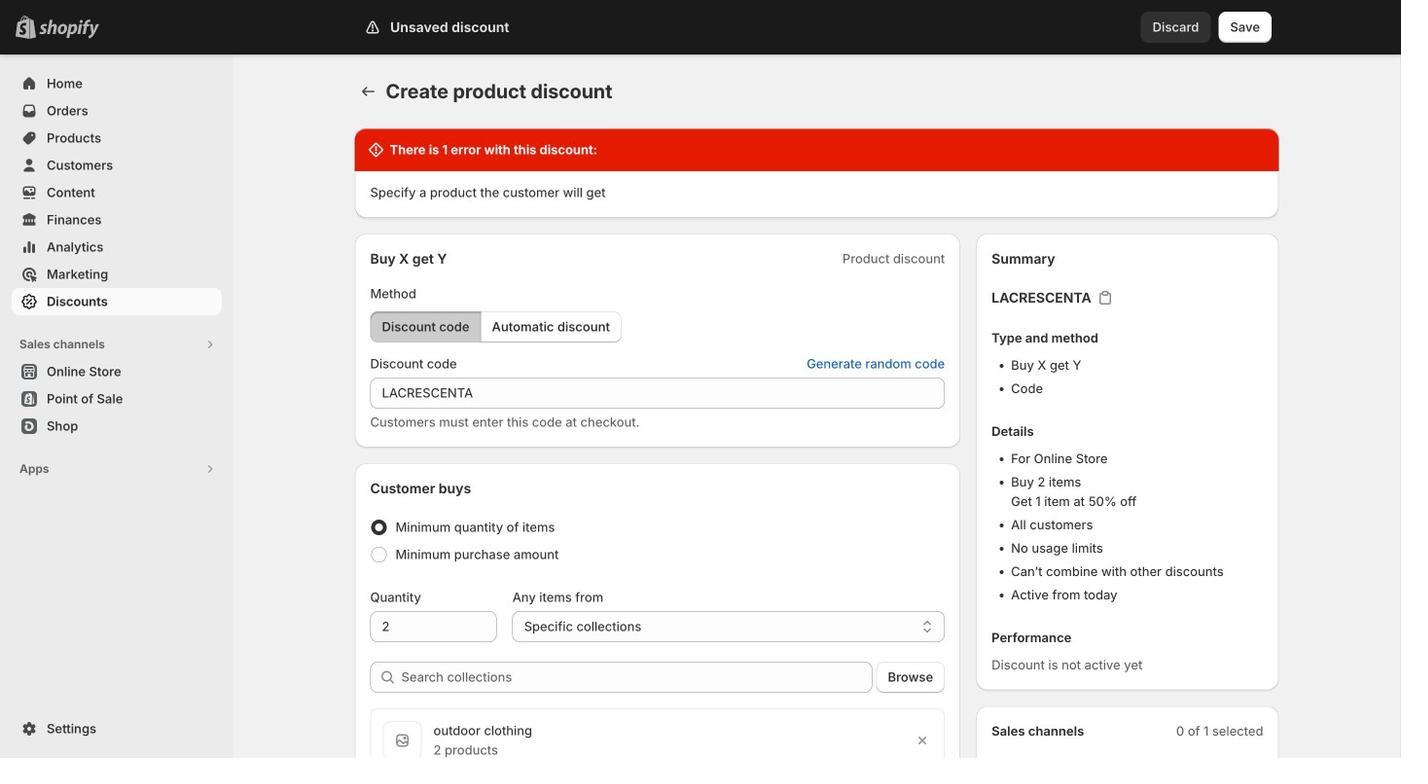 Task type: locate. For each thing, give the bounding box(es) containing it.
shopify image
[[39, 19, 99, 39]]

Search collections text field
[[402, 662, 873, 693]]

None text field
[[370, 611, 497, 643]]

None text field
[[370, 378, 945, 409]]



